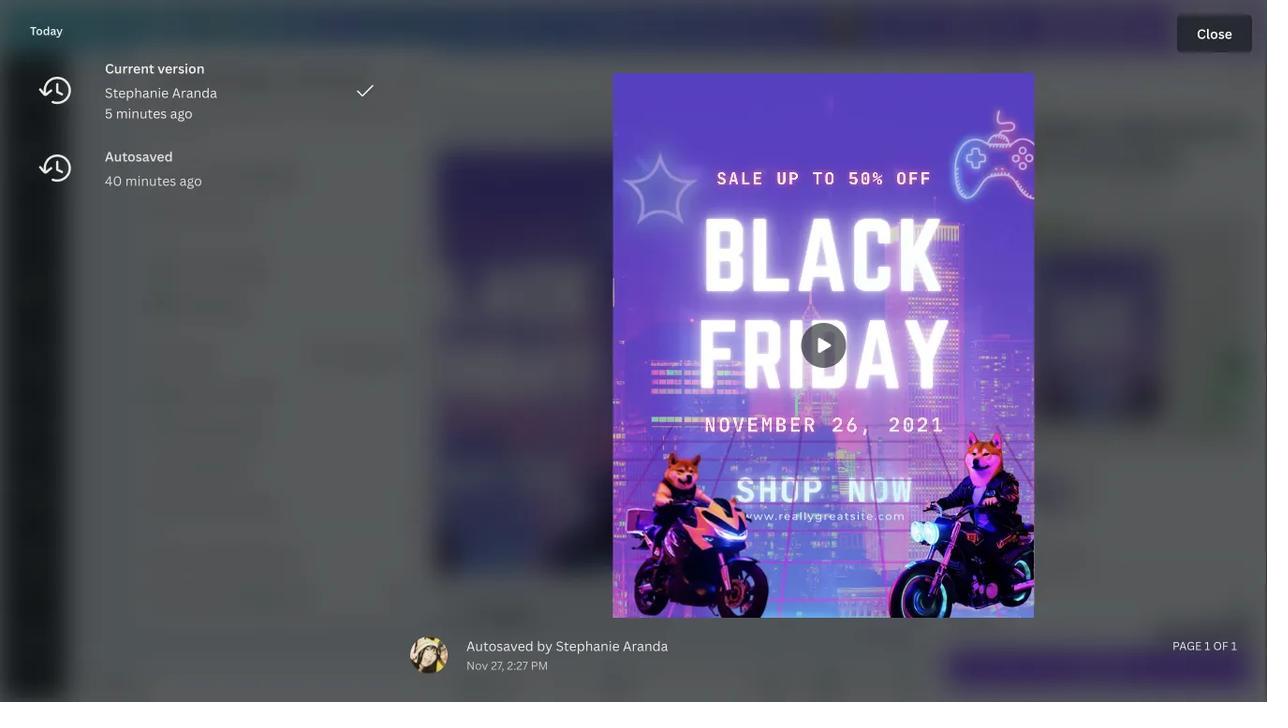 Task type: describe. For each thing, give the bounding box(es) containing it.
1 right /
[[509, 675, 516, 693]]

files
[[227, 205, 253, 222]]

design
[[18, 92, 49, 104]]

20.0s
[[981, 17, 1015, 35]]

1 horizontal spatial www.reallygreatsite.com shop now
[[1043, 501, 1054, 505]]

save
[[181, 347, 211, 365]]

language button
[[136, 285, 436, 322]]

all
[[309, 347, 325, 365]]

brand button
[[0, 256, 67, 323]]

aranda for current version stephanie aranda 5 minutes ago
[[172, 84, 217, 102]]

shop inside shop now
[[1069, 374, 1096, 386]]

side panel tab list
[[0, 53, 67, 703]]

version history button
[[136, 487, 436, 525]]

move to folder
[[181, 385, 274, 402]]

new
[[325, 20, 348, 32]]

stephanie inside by stephanie aranda 8.5in × 11in
[[322, 103, 377, 118]]

delivered
[[1111, 114, 1216, 144]]

0 horizontal spatial www.reallygreatsite.com shop now
[[973, 497, 985, 500]]

/
[[501, 675, 506, 693]]

notes
[[105, 675, 143, 693]]

text
[[24, 227, 43, 239]]

magic switch
[[228, 17, 312, 35]]

design button
[[0, 53, 67, 121]]

magic
[[228, 17, 266, 35]]

a
[[217, 422, 224, 440]]

11in inside quality flyers delivered to your doorstep. 8.5 x 11in • portrait
[[1072, 183, 1098, 201]]

main menu bar
[[0, 0, 1267, 53]]

page 1 of 1
[[1173, 638, 1237, 654]]

8.5
[[1040, 183, 1059, 201]]

1 horizontal spatial shop now
[[736, 470, 914, 511]]

audio
[[20, 646, 47, 659]]

flyer
[[268, 103, 295, 118]]

current version stephanie aranda 5 minutes ago
[[105, 59, 217, 122]]

version
[[157, 59, 205, 77]]

audio button
[[0, 608, 67, 675]]

download
[[181, 459, 245, 477]]

close
[[1197, 25, 1233, 43]]

copy
[[228, 422, 259, 440]]

by stephanie aranda 8.5in × 11in
[[154, 103, 418, 137]]

pages
[[1011, 550, 1043, 565]]

pm
[[531, 658, 548, 674]]

free
[[1169, 629, 1194, 641]]

design
[[255, 167, 297, 185]]

file button
[[136, 7, 188, 45]]

find and replace text
[[181, 587, 314, 605]]

Design title text field
[[569, 7, 816, 45]]

0 horizontal spatial shop now
[[430, 459, 569, 491]]

aranda for autosaved by stephanie aranda nov 27, 2:27 pm
[[623, 638, 668, 655]]

page 1 / 1
[[457, 675, 516, 693]]

40
[[105, 172, 122, 190]]

subtotal
[[946, 608, 1001, 626]]

all
[[214, 549, 229, 567]]

switch
[[269, 17, 312, 35]]

autosaved by stephanie aranda nov 27, 2:27 pm
[[467, 638, 668, 674]]

view all comments button
[[136, 540, 436, 577]]

text
[[289, 587, 314, 605]]

by
[[537, 638, 553, 655]]

shiba
[[165, 103, 195, 118]]

replace
[[239, 587, 286, 605]]

1 left /
[[491, 675, 498, 693]]

27,
[[491, 658, 505, 674]]

uploads button
[[0, 323, 67, 391]]

import
[[181, 205, 224, 222]]

download button
[[136, 450, 436, 487]]

1 right of
[[1232, 638, 1237, 654]]

changes
[[328, 347, 380, 365]]

print flyers
[[1075, 17, 1148, 35]]

add
[[474, 607, 500, 624]]

close button
[[1178, 15, 1252, 52]]

+ free delivery
[[1161, 629, 1247, 641]]

file
[[151, 17, 173, 35]]

language
[[181, 295, 241, 312]]

Design title text field
[[147, 64, 391, 94]]

flyers
[[1040, 114, 1106, 144]]

+ for + free delivery
[[1161, 629, 1166, 641]]

×
[[183, 121, 188, 137]]

to inside "button"
[[219, 385, 232, 402]]

minutes inside autosaved 40 minutes ago
[[125, 172, 176, 190]]

create new design
[[181, 167, 297, 185]]

11in inside by stephanie aranda 8.5in × 11in
[[191, 121, 213, 137]]

flyers button
[[974, 53, 1028, 98]]

show pages image
[[454, 652, 544, 667]]

create
[[181, 167, 223, 185]]

make a copy button
[[136, 412, 436, 450]]

quality
[[953, 114, 1035, 144]]

saved
[[384, 347, 421, 365]]

apps
[[22, 564, 45, 577]]



Task type: locate. For each thing, give the bounding box(es) containing it.
now inside shop now
[[1103, 374, 1124, 386]]

draw
[[22, 429, 46, 442]]

home link
[[60, 7, 128, 45]]

1 vertical spatial aranda
[[379, 103, 418, 118]]

0 vertical spatial +
[[464, 607, 471, 624]]

your inside quality flyers delivered to your doorstep. 8.5 x 11in • portrait
[[1016, 144, 1069, 174]]

1 horizontal spatial stephanie
[[322, 103, 377, 118]]

0 horizontal spatial stephanie
[[105, 84, 169, 102]]

page left of
[[1173, 638, 1202, 654]]

flyers
[[1110, 17, 1148, 35], [982, 68, 1020, 86]]

delivery
[[1197, 629, 1247, 641]]

0 vertical spatial minutes
[[116, 104, 167, 122]]

•
[[1101, 183, 1106, 201]]

folder
[[235, 385, 274, 402]]

uploads
[[15, 362, 53, 374]]

2 vertical spatial stephanie
[[556, 638, 620, 655]]

doorstep.
[[1073, 144, 1183, 174]]

of
[[1214, 638, 1229, 654]]

0 vertical spatial stephanie
[[105, 84, 169, 102]]

www.reallygreatsite.com shop now
[[973, 497, 985, 500], [1043, 501, 1054, 505]]

8.5in
[[154, 121, 180, 137]]

+ add page
[[464, 607, 534, 624]]

november
[[1059, 356, 1094, 364], [705, 413, 818, 437], [406, 415, 494, 434], [971, 493, 979, 495], [1041, 498, 1048, 500]]

1 vertical spatial your
[[983, 550, 1008, 565]]

1 horizontal spatial your
[[1016, 144, 1069, 174]]

+
[[464, 607, 471, 624], [1161, 629, 1166, 641]]

real estate flyer
[[205, 103, 295, 118]]

+ left free
[[1161, 629, 1166, 641]]

autosaved 40 minutes ago
[[105, 148, 202, 190]]

0 vertical spatial your
[[1016, 144, 1069, 174]]

1 horizontal spatial +
[[1161, 629, 1166, 641]]

view
[[181, 549, 211, 567]]

1 vertical spatial +
[[1161, 629, 1166, 641]]

black
[[703, 201, 947, 309], [405, 251, 594, 335], [1059, 291, 1134, 325], [971, 479, 987, 486], [1040, 485, 1054, 493]]

1 vertical spatial autosaved
[[467, 638, 534, 655]]

import files button
[[136, 195, 436, 232]]

11in
[[191, 121, 213, 137], [1072, 183, 1098, 201]]

1 vertical spatial flyers
[[982, 68, 1020, 86]]

www.reallygreatsite.com shop now up select
[[973, 497, 985, 500]]

your left pages on the right
[[983, 550, 1008, 565]]

by
[[305, 103, 319, 118]]

new
[[226, 167, 252, 185]]

0 vertical spatial autosaved
[[105, 148, 173, 165]]

draw button
[[0, 391, 67, 458]]

flyers right print
[[1110, 17, 1148, 35]]

move to folder button
[[136, 375, 436, 412]]

canva assistant image
[[876, 610, 898, 632]]

colorful spotlight image
[[613, 120, 976, 691], [795, 128, 1157, 698], [336, 188, 617, 630], [476, 194, 757, 636], [1031, 266, 1143, 442], [1087, 269, 1199, 444]]

comments
[[232, 549, 299, 567]]

0 vertical spatial 11in
[[191, 121, 213, 137]]

home
[[75, 17, 113, 35]]

0 horizontal spatial autosaved
[[105, 148, 173, 165]]

current
[[105, 59, 154, 77]]

real
[[205, 103, 228, 118]]

2 horizontal spatial aranda
[[623, 638, 668, 655]]

1 horizontal spatial flyers
[[1110, 17, 1148, 35]]

create new design button
[[136, 157, 436, 195]]

import files
[[181, 205, 253, 222]]

to
[[1221, 114, 1246, 144], [813, 168, 837, 188], [490, 225, 509, 241], [1093, 281, 1100, 287], [219, 385, 232, 402], [978, 477, 980, 478], [1046, 484, 1047, 485], [1045, 550, 1057, 565]]

aranda inside current version stephanie aranda 5 minutes ago
[[172, 84, 217, 102]]

2 vertical spatial aranda
[[623, 638, 668, 655]]

0 horizontal spatial 11in
[[191, 121, 213, 137]]

1 vertical spatial stephanie
[[322, 103, 377, 118]]

5
[[105, 104, 113, 122]]

shop
[[1069, 374, 1096, 386], [430, 459, 500, 491], [736, 470, 825, 511], [973, 497, 979, 500], [1043, 501, 1049, 504]]

apps button
[[0, 526, 67, 593]]

ago inside current version stephanie aranda 5 minutes ago
[[170, 104, 193, 122]]

sale
[[717, 168, 765, 188], [416, 225, 453, 241], [1063, 281, 1078, 287], [972, 477, 975, 478], [1040, 485, 1043, 486]]

1 vertical spatial minutes
[[125, 172, 176, 190]]

page for page 1 / 1
[[457, 675, 488, 693]]

make
[[181, 422, 214, 440]]

2 horizontal spatial shop now
[[1069, 374, 1124, 386]]

your up 8.5
[[1016, 144, 1069, 174]]

1 vertical spatial page
[[457, 675, 488, 693]]

select
[[946, 550, 980, 565]]

1
[[1205, 638, 1211, 654], [1232, 638, 1237, 654], [491, 675, 498, 693], [509, 675, 516, 693]]

print flyers button
[[1038, 7, 1163, 45]]

page
[[503, 607, 534, 624]]

autosaved inside autosaved by stephanie aranda nov 27, 2:27 pm
[[467, 638, 534, 655]]

1 horizontal spatial aranda
[[379, 103, 418, 118]]

1 horizontal spatial autosaved
[[467, 638, 534, 655]]

0 horizontal spatial flyers
[[982, 68, 1020, 86]]

+ left add
[[464, 607, 471, 624]]

autosaved for by
[[467, 638, 534, 655]]

autosaved inside autosaved 40 minutes ago
[[105, 148, 173, 165]]

now
[[1103, 374, 1124, 386], [517, 459, 569, 491], [847, 470, 914, 511], [981, 497, 985, 500], [1050, 501, 1054, 504]]

0 horizontal spatial your
[[983, 550, 1008, 565]]

view all comments
[[181, 549, 299, 567]]

www.reallygreatsite.com
[[1071, 386, 1121, 390], [436, 490, 563, 500], [974, 500, 985, 500], [1044, 503, 1053, 505], [743, 510, 906, 523]]

notes button
[[75, 669, 150, 699]]

0 horizontal spatial page
[[457, 675, 488, 693]]

0 vertical spatial flyers
[[1110, 17, 1148, 35]]

1 horizontal spatial 11in
[[1072, 183, 1098, 201]]

friday
[[697, 303, 952, 405], [1057, 323, 1135, 354], [401, 330, 598, 409], [971, 486, 988, 493], [1040, 491, 1055, 499]]

to inside quality flyers delivered to your doorstep. 8.5 x 11in • portrait
[[1221, 114, 1246, 144]]

1 horizontal spatial page
[[1173, 638, 1202, 654]]

all changes saved
[[309, 347, 421, 365]]

history
[[231, 497, 276, 515]]

minutes right 5
[[116, 104, 167, 122]]

ago up import on the top left
[[180, 172, 202, 190]]

stephanie for current
[[105, 84, 169, 102]]

estate
[[231, 103, 265, 118]]

2 horizontal spatial stephanie
[[556, 638, 620, 655]]

aranda inside by stephanie aranda 8.5in × 11in
[[379, 103, 418, 118]]

ago inside autosaved 40 minutes ago
[[180, 172, 202, 190]]

autosaved up 27,
[[467, 638, 534, 655]]

stephanie inside autosaved by stephanie aranda nov 27, 2:27 pm
[[556, 638, 620, 655]]

projects
[[15, 496, 52, 509]]

autosaved up 40
[[105, 148, 173, 165]]

flyers inside button
[[982, 68, 1020, 86]]

11in left •
[[1072, 183, 1098, 201]]

20.0s button
[[944, 7, 1030, 45]]

11in right the ×
[[191, 121, 213, 137]]

+ inside button
[[464, 607, 471, 624]]

page for page 1 of 1
[[1173, 638, 1202, 654]]

continue button
[[946, 650, 1252, 688]]

0 vertical spatial ago
[[170, 104, 193, 122]]

www.reallygreatsite.com shop now up select your pages to print
[[1043, 501, 1054, 505]]

stephanie for autosaved
[[556, 638, 620, 655]]

x
[[1063, 183, 1069, 201]]

autosaved for 40
[[105, 148, 173, 165]]

0 horizontal spatial +
[[464, 607, 471, 624]]

1 vertical spatial 11in
[[1072, 183, 1098, 201]]

version
[[181, 497, 228, 515]]

move
[[181, 385, 216, 402]]

version history
[[181, 497, 276, 515]]

$38
[[1229, 608, 1252, 626]]

select your pages to print
[[946, 550, 1087, 565]]

your
[[1016, 144, 1069, 174], [983, 550, 1008, 565]]

nov
[[467, 658, 488, 674]]

minutes inside current version stephanie aranda 5 minutes ago
[[116, 104, 167, 122]]

quality flyers delivered to your doorstep. 8.5 x 11in • portrait
[[953, 114, 1246, 201]]

flyers inside dropdown button
[[1110, 17, 1148, 35]]

0 vertical spatial aranda
[[172, 84, 217, 102]]

elements button
[[0, 121, 67, 188]]

up
[[777, 168, 801, 188], [462, 225, 481, 241], [1082, 281, 1089, 287], [976, 477, 978, 478], [1044, 484, 1045, 486]]

⌘f
[[396, 588, 413, 603]]

brand
[[20, 294, 48, 307]]

0 horizontal spatial aranda
[[172, 84, 217, 102]]

page down nov
[[457, 675, 488, 693]]

+ for + add page
[[464, 607, 471, 624]]

stephanie inside current version stephanie aranda 5 minutes ago
[[105, 84, 169, 102]]

november 26, 2021
[[1059, 356, 1133, 364], [705, 413, 945, 437], [406, 415, 593, 434], [971, 493, 987, 495], [1041, 497, 1055, 500]]

aranda inside autosaved by stephanie aranda nov 27, 2:27 pm
[[623, 638, 668, 655]]

0 vertical spatial page
[[1173, 638, 1202, 654]]

minutes right 40
[[125, 172, 176, 190]]

+ add page button
[[336, 597, 662, 634]]

flyers down 20.0s
[[982, 68, 1020, 86]]

1 vertical spatial ago
[[180, 172, 202, 190]]

continue
[[1070, 660, 1129, 678]]

2:27
[[507, 658, 528, 674]]

1 left of
[[1205, 638, 1211, 654]]

ago left real
[[170, 104, 193, 122]]



Task type: vqa. For each thing, say whether or not it's contained in the screenshot.
topmost Image Upscaler
no



